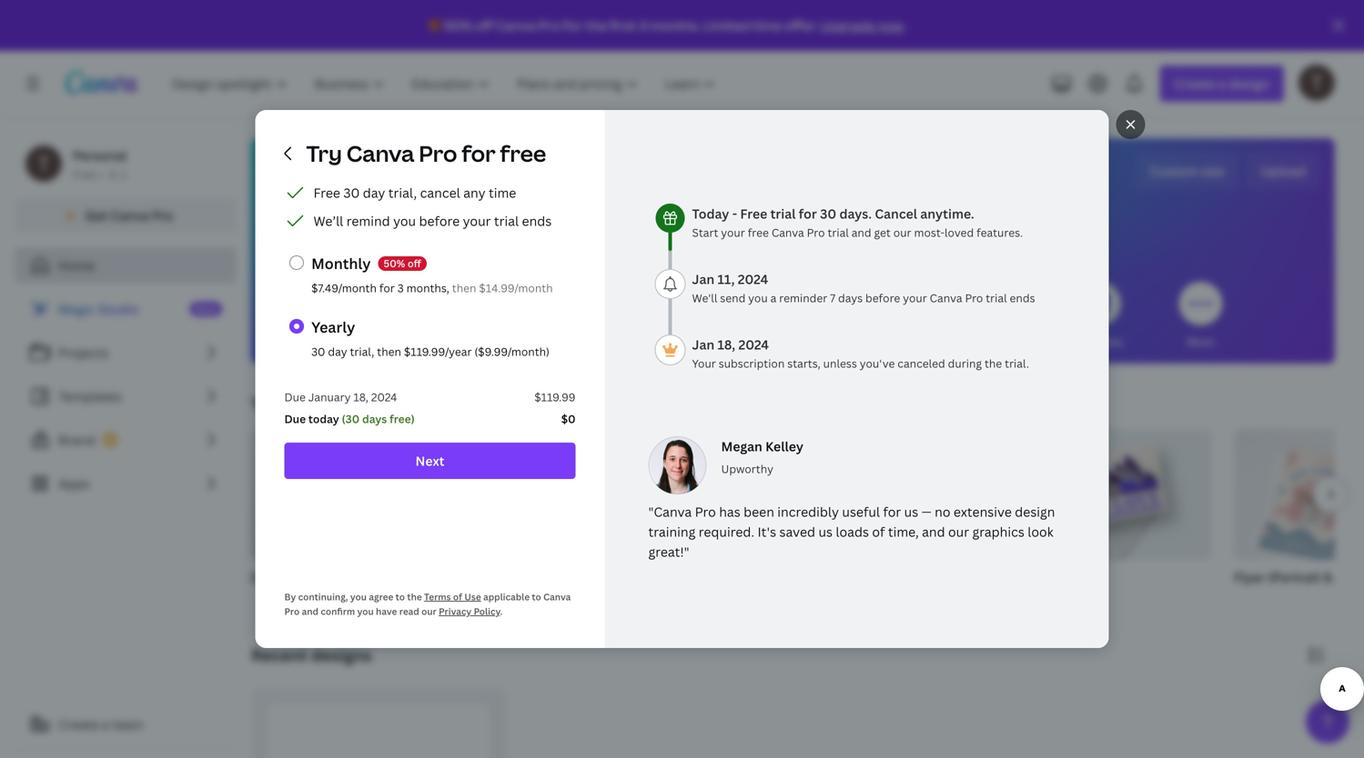 Task type: locate. For each thing, give the bounding box(es) containing it.
trial
[[770, 205, 796, 222], [494, 212, 519, 230], [828, 225, 849, 240], [986, 291, 1007, 306]]

time
[[753, 17, 782, 34], [489, 184, 516, 202]]

time left offer.
[[753, 17, 782, 34]]

canva inside today - free trial for 30 days. cancel anytime. start your free canva pro trial and get our most-loved features.
[[772, 225, 804, 240]]

1 vertical spatial time
[[489, 184, 516, 202]]

for you button
[[364, 269, 407, 364]]

0 vertical spatial a
[[770, 291, 776, 306]]

any
[[463, 184, 486, 202]]

11,
[[718, 271, 735, 288]]

18, up subscription
[[718, 336, 735, 354]]

2 horizontal spatial 30
[[820, 205, 836, 222]]

50% right 🎁 in the top of the page
[[444, 17, 472, 34]]

0 vertical spatial free
[[73, 167, 96, 182]]

2 vertical spatial our
[[421, 606, 437, 618]]

trial up $14.99/month
[[494, 212, 519, 230]]

2024
[[738, 271, 768, 288], [738, 336, 769, 354], [371, 390, 397, 405]]

monthly
[[311, 254, 371, 273]]

jan inside 'jan 18, 2024 your subscription starts, unless you've canceled during the trial.'
[[692, 336, 714, 354]]

4 group from the left
[[841, 430, 1016, 568]]

1 horizontal spatial our
[[893, 225, 911, 240]]

1 vertical spatial free
[[313, 184, 340, 202]]

0 horizontal spatial and
[[302, 606, 318, 618]]

your up the 'canceled' on the top right
[[903, 291, 927, 306]]

0 vertical spatial free
[[500, 139, 546, 168]]

will
[[678, 159, 724, 199]]

and down —
[[922, 524, 945, 541]]

30 for free
[[343, 184, 360, 202]]

and inside applicable to canva pro and confirm you have read our
[[302, 606, 318, 618]]

3 right "first"
[[639, 17, 647, 34]]

1 horizontal spatial list
[[284, 182, 576, 232]]

0 horizontal spatial before
[[419, 212, 460, 230]]

continuing,
[[298, 591, 348, 604]]

try
[[306, 139, 342, 168]]

30 inside yearly 30 day trial, then $119.99/year ($9.99/month)
[[311, 344, 325, 359]]

1 vertical spatial list
[[15, 291, 237, 502]]

for inside "canva pro has been incredibly useful for us — no extensive design training required. it's saved us loads of time, and our graphics look great!"
[[883, 504, 901, 521]]

and
[[851, 225, 871, 240], [922, 524, 945, 541], [302, 606, 318, 618]]

trial, left the cancel
[[388, 184, 417, 202]]

0 vertical spatial ends
[[522, 212, 552, 230]]

0 vertical spatial jan
[[692, 271, 714, 288]]

of left the time,
[[872, 524, 885, 541]]

30 inside list
[[343, 184, 360, 202]]

1 horizontal spatial free
[[313, 184, 340, 202]]

more button
[[1179, 269, 1223, 364]]

1 horizontal spatial 30
[[343, 184, 360, 202]]

first
[[610, 17, 637, 34]]

0 horizontal spatial then
[[377, 344, 401, 359]]

for up the time,
[[883, 504, 901, 521]]

off
[[475, 17, 493, 34], [408, 257, 421, 270]]

top level navigation element
[[160, 66, 731, 102]]

50%
[[444, 17, 472, 34], [384, 257, 405, 270]]

get
[[85, 207, 107, 224]]

list containing magic studio
[[15, 291, 237, 502]]

0 horizontal spatial day
[[328, 344, 347, 359]]

trial, inside yearly 30 day trial, then $119.99/year ($9.99/month)
[[350, 344, 374, 359]]

2 horizontal spatial and
[[922, 524, 945, 541]]

offer.
[[784, 17, 818, 34]]

the up read
[[407, 591, 422, 604]]

0 horizontal spatial ends
[[522, 212, 552, 230]]

now
[[877, 17, 903, 34]]

trial, down yearly
[[350, 344, 374, 359]]

off up months,
[[408, 257, 421, 270]]

free)
[[390, 412, 415, 427]]

trial down features.
[[986, 291, 1007, 306]]

features.
[[976, 225, 1023, 240]]

days.
[[839, 205, 872, 222]]

our
[[893, 225, 911, 240], [948, 524, 969, 541], [421, 606, 437, 618]]

doc
[[251, 569, 276, 586]]

2 vertical spatial 30
[[311, 344, 325, 359]]

0 vertical spatial us
[[904, 504, 918, 521]]

2 horizontal spatial our
[[948, 524, 969, 541]]

•
[[99, 167, 104, 182]]

list containing free 30 day trial, cancel any time
[[284, 182, 576, 232]]

us down incredibly
[[818, 524, 833, 541]]

1 jan from the top
[[692, 271, 714, 288]]

1 vertical spatial off
[[408, 257, 421, 270]]

3 group from the left
[[644, 430, 819, 561]]

a left team
[[102, 717, 109, 734]]

1 horizontal spatial .
[[903, 17, 906, 34]]

0 vertical spatial 50%
[[444, 17, 472, 34]]

to right applicable
[[532, 591, 541, 604]]

. down applicable
[[500, 606, 502, 618]]

0 horizontal spatial time
[[489, 184, 516, 202]]

1 vertical spatial trial,
[[350, 344, 374, 359]]

0 horizontal spatial us
[[818, 524, 833, 541]]

free right -
[[740, 205, 767, 222]]

1 horizontal spatial free
[[748, 225, 769, 240]]

2024 inside jan 11, 2024 we'll send you a reminder 7 days before your canva pro trial ends
[[738, 271, 768, 288]]

for down '50% off'
[[379, 281, 395, 296]]

trial inside jan 11, 2024 we'll send you a reminder 7 days before your canva pro trial ends
[[986, 291, 1007, 306]]

for left days.
[[799, 205, 817, 222]]

your down any
[[463, 212, 491, 230]]

day up remind
[[363, 184, 385, 202]]

you up -
[[730, 159, 785, 199]]

you right send
[[748, 291, 768, 306]]

1 horizontal spatial 3
[[639, 17, 647, 34]]

0 vertical spatial 2024
[[738, 271, 768, 288]]

days right (30
[[362, 412, 387, 427]]

jan
[[692, 271, 714, 288], [692, 336, 714, 354]]

ends inside list
[[522, 212, 552, 230]]

you right for
[[386, 334, 405, 349]]

graphics
[[972, 524, 1024, 541]]

1 vertical spatial day
[[328, 344, 347, 359]]

canva up reminder
[[772, 225, 804, 240]]

free 30 day trial, cancel any time
[[313, 184, 516, 202]]

canva down the loved
[[930, 291, 962, 306]]

0 horizontal spatial 3
[[397, 281, 404, 296]]

0 horizontal spatial days
[[362, 412, 387, 427]]

a left reminder
[[770, 291, 776, 306]]

jan up 'we'll'
[[692, 271, 714, 288]]

canva up 'free 30 day trial, cancel any time'
[[346, 139, 414, 168]]

1 vertical spatial 30
[[820, 205, 836, 222]]

1 vertical spatial the
[[985, 356, 1002, 371]]

start
[[692, 225, 718, 240]]

0 horizontal spatial the
[[407, 591, 422, 604]]

2024 right 11,
[[738, 271, 768, 288]]

0 vertical spatial 30
[[343, 184, 360, 202]]

0 vertical spatial of
[[872, 524, 885, 541]]

1 horizontal spatial the
[[586, 17, 607, 34]]

0 vertical spatial day
[[363, 184, 385, 202]]

$7.49/month
[[311, 281, 377, 296]]

6 group from the left
[[1234, 430, 1364, 566]]

2024 up "free)"
[[371, 390, 397, 405]]

1 vertical spatial free
[[748, 225, 769, 240]]

2 vertical spatial the
[[407, 591, 422, 604]]

18, up (30
[[353, 390, 369, 405]]

starts,
[[787, 356, 821, 371]]

canva right get
[[110, 207, 149, 224]]

then right months,
[[452, 281, 476, 296]]

1 horizontal spatial off
[[475, 17, 493, 34]]

1 due from the top
[[284, 390, 306, 405]]

1 horizontal spatial your
[[721, 225, 745, 240]]

of
[[872, 524, 885, 541], [453, 591, 462, 604]]

day down yearly
[[328, 344, 347, 359]]

0 horizontal spatial free
[[73, 167, 96, 182]]

cancel
[[875, 205, 917, 222]]

megan
[[721, 438, 762, 455]]

.
[[903, 17, 906, 34], [500, 606, 502, 618]]

pro inside today - free trial for 30 days. cancel anytime. start your free canva pro trial and get our most-loved features.
[[807, 225, 825, 240]]

us left —
[[904, 504, 918, 521]]

. right upgrade
[[903, 17, 906, 34]]

0 vertical spatial days
[[838, 291, 863, 306]]

canva inside jan 11, 2024 we'll send you a reminder 7 days before your canva pro trial ends
[[930, 291, 962, 306]]

the left trial.
[[985, 356, 1002, 371]]

free
[[500, 139, 546, 168], [748, 225, 769, 240]]

3 down '50% off'
[[397, 281, 404, 296]]

jan for jan 11, 2024
[[692, 271, 714, 288]]

then
[[452, 281, 476, 296], [377, 344, 401, 359]]

group for doc group
[[251, 430, 426, 561]]

whiteboards
[[555, 334, 623, 349]]

2 vertical spatial free
[[740, 205, 767, 222]]

1 vertical spatial our
[[948, 524, 969, 541]]

2024 inside 'jan 18, 2024 your subscription starts, unless you've canceled during the trial.'
[[738, 336, 769, 354]]

1 group from the left
[[251, 430, 426, 561]]

you left have
[[357, 606, 374, 618]]

for left "first"
[[563, 17, 583, 34]]

list
[[284, 182, 576, 232], [15, 291, 237, 502]]

useful
[[842, 504, 880, 521]]

then left $119.99/year
[[377, 344, 401, 359]]

0 vertical spatial 18,
[[718, 336, 735, 354]]

has
[[719, 504, 740, 521]]

due right you
[[284, 390, 306, 405]]

before down the cancel
[[419, 212, 460, 230]]

pro down by
[[284, 606, 300, 618]]

0 vertical spatial our
[[893, 225, 911, 240]]

1 vertical spatial 18,
[[353, 390, 369, 405]]

privacy
[[439, 606, 472, 618]]

our down "no"
[[948, 524, 969, 541]]

group for postcard group
[[1037, 430, 1212, 561]]

ends up $14.99/month
[[522, 212, 552, 230]]

recent designs
[[251, 645, 372, 667]]

websites button
[[1075, 269, 1123, 364]]

1 vertical spatial then
[[377, 344, 401, 359]]

30 down yearly
[[311, 344, 325, 359]]

1 horizontal spatial then
[[452, 281, 476, 296]]

pro left get
[[807, 225, 825, 240]]

jan up your
[[692, 336, 714, 354]]

free for free 30 day trial, cancel any time
[[313, 184, 340, 202]]

0 vertical spatial the
[[586, 17, 607, 34]]

your
[[692, 356, 716, 371]]

pro inside jan 11, 2024 we'll send you a reminder 7 days before your canva pro trial ends
[[965, 291, 983, 306]]

$7.49/month for 3 months, then $14.99/month
[[311, 281, 553, 296]]

2 horizontal spatial the
[[985, 356, 1002, 371]]

try...
[[399, 393, 435, 415]]

0 horizontal spatial your
[[463, 212, 491, 230]]

you down 'free 30 day trial, cancel any time'
[[393, 212, 416, 230]]

pro inside "canva pro has been incredibly useful for us — no extensive design training required. it's saved us loads of time, and our graphics look great!"
[[695, 504, 716, 521]]

50% up $7.49/month for 3 months, then $14.99/month at the top
[[384, 257, 405, 270]]

canceled
[[897, 356, 945, 371]]

2 jan from the top
[[692, 336, 714, 354]]

of up privacy
[[453, 591, 462, 604]]

your inside jan 11, 2024 we'll send you a reminder 7 days before your canva pro trial ends
[[903, 291, 927, 306]]

days right the 7
[[838, 291, 863, 306]]

1 vertical spatial before
[[865, 291, 900, 306]]

due left "today" at the left bottom
[[284, 412, 306, 427]]

free left •
[[73, 167, 96, 182]]

and down days.
[[851, 225, 871, 240]]

1 vertical spatial 3
[[397, 281, 404, 296]]

30 left days.
[[820, 205, 836, 222]]

and inside "canva pro has been incredibly useful for us — no extensive design training required. it's saved us loads of time, and our graphics look great!"
[[922, 524, 945, 541]]

trial,
[[388, 184, 417, 202], [350, 344, 374, 359]]

pro left "first"
[[538, 17, 561, 34]]

the left "first"
[[586, 17, 607, 34]]

0 horizontal spatial a
[[102, 717, 109, 734]]

1 horizontal spatial of
[[872, 524, 885, 541]]

1 vertical spatial a
[[102, 717, 109, 734]]

ends inside jan 11, 2024 we'll send you a reminder 7 days before your canva pro trial ends
[[1010, 291, 1035, 306]]

time right any
[[489, 184, 516, 202]]

0 vertical spatial off
[[475, 17, 493, 34]]

trial down days.
[[828, 225, 849, 240]]

our down terms
[[421, 606, 437, 618]]

ends up trial.
[[1010, 291, 1035, 306]]

and down continuing,
[[302, 606, 318, 618]]

1 vertical spatial ends
[[1010, 291, 1035, 306]]

1 horizontal spatial a
[[770, 291, 776, 306]]

before
[[419, 212, 460, 230], [865, 291, 900, 306]]

presentation (16:9) group
[[644, 430, 819, 610]]

days
[[838, 291, 863, 306], [362, 412, 387, 427]]

trial, inside list
[[388, 184, 417, 202]]

your down -
[[721, 225, 745, 240]]

your inside today - free trial for 30 days. cancel anytime. start your free canva pro trial and get our most-loved features.
[[721, 225, 745, 240]]

3
[[639, 17, 647, 34], [397, 281, 404, 296]]

0 vertical spatial then
[[452, 281, 476, 296]]

read
[[399, 606, 419, 618]]

0 horizontal spatial of
[[453, 591, 462, 604]]

a inside button
[[102, 717, 109, 734]]

1 vertical spatial .
[[500, 606, 502, 618]]

1 horizontal spatial 18,
[[718, 336, 735, 354]]

2024 up subscription
[[738, 336, 769, 354]]

group
[[251, 430, 426, 561], [448, 430, 622, 561], [644, 430, 819, 561], [841, 430, 1016, 568], [1037, 430, 1212, 561], [1234, 430, 1364, 566]]

1 vertical spatial days
[[362, 412, 387, 427]]

0 vertical spatial before
[[419, 212, 460, 230]]

flyer
[[1234, 569, 1265, 586]]

0 horizontal spatial .
[[500, 606, 502, 618]]

30
[[343, 184, 360, 202], [820, 205, 836, 222], [311, 344, 325, 359]]

1 vertical spatial and
[[922, 524, 945, 541]]

0 horizontal spatial off
[[408, 257, 421, 270]]

0 horizontal spatial list
[[15, 291, 237, 502]]

create
[[58, 717, 99, 734]]

due for due today (30 days free)
[[284, 412, 306, 427]]

our down cancel
[[893, 225, 911, 240]]

yearly 30 day trial, then $119.99/year ($9.99/month)
[[311, 318, 550, 359]]

trial, for free
[[388, 184, 417, 202]]

free inside today - free trial for 30 days. cancel anytime. start your free canva pro trial and get our most-loved features.
[[748, 225, 769, 240]]

5 group from the left
[[1037, 430, 1212, 561]]

1 vertical spatial 50%
[[384, 257, 405, 270]]

1 vertical spatial due
[[284, 412, 306, 427]]

for
[[365, 334, 383, 349]]

—
[[921, 504, 932, 521]]

🎁 50% off canva pro for the first 3 months. limited time offer. upgrade now .
[[429, 17, 906, 34]]

0 horizontal spatial our
[[421, 606, 437, 618]]

0 vertical spatial trial,
[[388, 184, 417, 202]]

today - free trial for 30 days. cancel anytime. start your free canva pro trial and get our most-loved features.
[[692, 205, 1023, 240]]

0 horizontal spatial 18,
[[353, 390, 369, 405]]

30 up remind
[[343, 184, 360, 202]]

free up we'll
[[313, 184, 340, 202]]

-
[[732, 205, 737, 222]]

to up read
[[396, 591, 405, 604]]

day inside yearly 30 day trial, then $119.99/year ($9.99/month)
[[328, 344, 347, 359]]

jan inside jan 11, 2024 we'll send you a reminder 7 days before your canva pro trial ends
[[692, 271, 714, 288]]

before right the 7
[[865, 291, 900, 306]]

more
[[1187, 334, 1215, 349]]

group for flyer (portrait 8.5 × 11 in) group
[[1234, 430, 1364, 566]]

upworthy
[[721, 462, 773, 477]]

what
[[594, 159, 672, 199]]

a inside jan 11, 2024 we'll send you a reminder 7 days before your canva pro trial ends
[[770, 291, 776, 306]]

1 vertical spatial jan
[[692, 336, 714, 354]]

(portrait
[[1268, 569, 1320, 586]]

2 group from the left
[[448, 430, 622, 561]]

$119.99
[[534, 390, 576, 405]]

pro up 'during'
[[965, 291, 983, 306]]

1 horizontal spatial before
[[865, 291, 900, 306]]

$14.99/month
[[479, 281, 553, 296]]

confirm
[[321, 606, 355, 618]]

due for due january 18, 2024
[[284, 390, 306, 405]]

to left try...
[[378, 393, 395, 415]]

postcard group
[[1037, 430, 1212, 610]]

due
[[284, 390, 306, 405], [284, 412, 306, 427]]

1 horizontal spatial us
[[904, 504, 918, 521]]

free inside list
[[313, 184, 340, 202]]

0 horizontal spatial 30
[[311, 344, 325, 359]]

pro up home link at the top of page
[[152, 207, 173, 224]]

projects
[[58, 344, 109, 362]]

1 horizontal spatial day
[[363, 184, 385, 202]]

1 horizontal spatial trial,
[[388, 184, 417, 202]]

1 horizontal spatial ends
[[1010, 291, 1035, 306]]

off right 🎁 in the top of the page
[[475, 17, 493, 34]]

canva right applicable
[[543, 591, 571, 604]]

presentations button
[[654, 269, 728, 364]]

unless
[[823, 356, 857, 371]]

pro left has
[[695, 504, 716, 521]]

0 horizontal spatial trial,
[[350, 344, 374, 359]]

None search field
[[520, 220, 1066, 257]]

day inside list
[[363, 184, 385, 202]]

0 vertical spatial and
[[851, 225, 871, 240]]

1 horizontal spatial and
[[851, 225, 871, 240]]

2 due from the top
[[284, 412, 306, 427]]

then inside yearly 30 day trial, then $119.99/year ($9.99/month)
[[377, 344, 401, 359]]

you
[[730, 159, 785, 199], [393, 212, 416, 230], [748, 291, 768, 306], [386, 334, 405, 349], [350, 591, 367, 604], [357, 606, 374, 618]]

before inside list
[[419, 212, 460, 230]]

0 horizontal spatial 50%
[[384, 257, 405, 270]]

30 inside today - free trial for 30 days. cancel anytime. start your free canva pro trial and get our most-loved features.
[[820, 205, 836, 222]]

then for $7.49/month
[[452, 281, 476, 296]]



Task type: describe. For each thing, give the bounding box(es) containing it.
by continuing, you agree to the terms of use
[[284, 591, 481, 604]]

1 vertical spatial of
[[453, 591, 462, 604]]

home
[[58, 257, 95, 274]]

for you
[[365, 334, 405, 349]]

1 horizontal spatial 50%
[[444, 17, 472, 34]]

days inside jan 11, 2024 we'll send you a reminder 7 days before your canva pro trial ends
[[838, 291, 863, 306]]

look
[[1028, 524, 1053, 541]]

media
[[794, 334, 827, 349]]

day for yearly
[[328, 344, 347, 359]]

terms
[[424, 591, 451, 604]]

before inside jan 11, 2024 we'll send you a reminder 7 days before your canva pro trial ends
[[865, 291, 900, 306]]

8.5
[[1324, 569, 1342, 586]]

presentations
[[654, 334, 728, 349]]

1 vertical spatial us
[[818, 524, 833, 541]]

today
[[692, 205, 729, 222]]

megan kelley upworthy
[[721, 438, 803, 477]]

apps
[[58, 475, 90, 493]]

subscription
[[719, 356, 785, 371]]

privacy policy .
[[439, 606, 502, 618]]

brand link
[[15, 422, 237, 459]]

$0
[[561, 412, 576, 427]]

brand
[[58, 432, 95, 449]]

personal
[[73, 147, 127, 164]]

our inside applicable to canva pro and confirm you have read our
[[421, 606, 437, 618]]

day for free
[[363, 184, 385, 202]]

anytime.
[[920, 205, 974, 222]]

for up any
[[462, 139, 496, 168]]

docs button
[[465, 269, 509, 364]]

january
[[308, 390, 351, 405]]

kelley
[[765, 438, 803, 455]]

×
[[1345, 569, 1352, 586]]

create a team button
[[15, 707, 237, 743]]

apps link
[[15, 466, 237, 502]]

0 vertical spatial .
[[903, 17, 906, 34]]

18, inside 'jan 18, 2024 your subscription starts, unless you've canceled during the trial.'
[[718, 336, 735, 354]]

you inside jan 11, 2024 we'll send you a reminder 7 days before your canva pro trial ends
[[748, 291, 768, 306]]

50% off
[[384, 257, 421, 270]]

our inside today - free trial for 30 days. cancel anytime. start your free canva pro trial and get our most-loved features.
[[893, 225, 911, 240]]

then for yearly
[[377, 344, 401, 359]]

time inside list
[[489, 184, 516, 202]]

social
[[759, 334, 791, 349]]

send
[[720, 291, 746, 306]]

pro inside button
[[152, 207, 173, 224]]

recent
[[251, 645, 307, 667]]

upgrade
[[821, 17, 875, 34]]

most-
[[914, 225, 945, 240]]

projects link
[[15, 335, 237, 371]]

due january 18, 2024
[[284, 390, 397, 405]]

agree
[[369, 591, 393, 604]]

our inside "canva pro has been incredibly useful for us — no extensive design training required. it's saved us loads of time, and our graphics look great!"
[[948, 524, 969, 541]]

canva right 🎁 in the top of the page
[[496, 17, 536, 34]]

to inside applicable to canva pro and confirm you have read our
[[532, 591, 541, 604]]

for inside today - free trial for 30 days. cancel anytime. start your free canva pro trial and get our most-loved features.
[[799, 205, 817, 222]]

we'll
[[692, 291, 717, 306]]

free inside today - free trial for 30 days. cancel anytime. start your free canva pro trial and get our most-loved features.
[[740, 205, 767, 222]]

cancel
[[420, 184, 460, 202]]

no
[[935, 504, 950, 521]]

of inside "canva pro has been incredibly useful for us — no extensive design training required. it's saved us loads of time, and our graphics look great!"
[[872, 524, 885, 541]]

we'll
[[313, 212, 343, 230]]

free for free •
[[73, 167, 96, 182]]

months.
[[649, 17, 701, 34]]

trial right -
[[770, 205, 796, 222]]

docs
[[474, 334, 501, 349]]

group for presentation (16:9) group
[[644, 430, 819, 561]]

7
[[830, 291, 835, 306]]

you inside applicable to canva pro and confirm you have read our
[[357, 606, 374, 618]]

templates link
[[15, 379, 237, 415]]

terms of use link
[[424, 591, 481, 604]]

templates
[[58, 388, 122, 405]]

privacy policy link
[[439, 606, 500, 618]]

by
[[284, 591, 296, 604]]

and inside today - free trial for 30 days. cancel anytime. start your free canva pro trial and get our most-loved features.
[[851, 225, 871, 240]]

11
[[1355, 569, 1364, 586]]

we'll remind you before your trial ends
[[313, 212, 552, 230]]

2024 for jan 11, 2024
[[738, 271, 768, 288]]

(30
[[342, 412, 360, 427]]

you might want to try...
[[251, 393, 435, 415]]

reminder
[[779, 291, 827, 306]]

you inside list
[[393, 212, 416, 230]]

1 horizontal spatial time
[[753, 17, 782, 34]]

canva inside button
[[110, 207, 149, 224]]

designs
[[311, 645, 372, 667]]

doc group
[[251, 430, 426, 610]]

new
[[195, 302, 217, 316]]

get canva pro button
[[15, 198, 237, 233]]

home link
[[15, 248, 237, 284]]

magic
[[58, 301, 95, 318]]

jan 18, 2024 your subscription starts, unless you've canceled during the trial.
[[692, 336, 1029, 371]]

flyer (portrait 8.5 × 11 in) group
[[1234, 430, 1364, 610]]

canva inside applicable to canva pro and confirm you have read our
[[543, 591, 571, 604]]

0 vertical spatial 3
[[639, 17, 647, 34]]

1
[[121, 167, 127, 182]]

have
[[376, 606, 397, 618]]

your inside list
[[463, 212, 491, 230]]

jan for jan 18, 2024
[[692, 336, 714, 354]]

group for whiteboard group
[[448, 430, 622, 561]]

pro up the cancel
[[419, 139, 457, 168]]

you left agree at the bottom left
[[350, 591, 367, 604]]

studio
[[98, 301, 139, 318]]

30 for yearly
[[311, 344, 325, 359]]

free •
[[73, 167, 104, 182]]

create a team
[[58, 717, 144, 734]]

$119.99/year
[[404, 344, 472, 359]]

2024 for jan 18, 2024
[[738, 336, 769, 354]]

whiteboards button
[[555, 269, 623, 364]]

incredibly
[[777, 504, 839, 521]]

next button
[[284, 443, 576, 480]]

2 vertical spatial 2024
[[371, 390, 397, 405]]

0 horizontal spatial free
[[500, 139, 546, 168]]

you
[[251, 393, 281, 415]]

"canva pro has been incredibly useful for us — no extensive design training required. it's saved us loads of time, and our graphics look great!"
[[648, 504, 1055, 561]]

you inside button
[[386, 334, 405, 349]]

the inside 'jan 18, 2024 your subscription starts, unless you've canceled during the trial.'
[[985, 356, 1002, 371]]

loads
[[836, 524, 869, 541]]

required.
[[699, 524, 754, 541]]

upgrade now button
[[821, 17, 903, 34]]

design
[[1015, 504, 1055, 521]]

it's
[[758, 524, 776, 541]]

jan 11, 2024 we'll send you a reminder 7 days before your canva pro trial ends
[[692, 271, 1035, 306]]

whiteboard group
[[448, 430, 622, 610]]

pro inside applicable to canva pro and confirm you have read our
[[284, 606, 300, 618]]

social media
[[759, 334, 827, 349]]

applicable
[[483, 591, 530, 604]]

team
[[112, 717, 144, 734]]

trial, for yearly
[[350, 344, 374, 359]]

get
[[874, 225, 891, 240]]

flyer (portrait 8.5 × 11
[[1234, 569, 1364, 586]]

trial inside list
[[494, 212, 519, 230]]

training
[[648, 524, 695, 541]]



Task type: vqa. For each thing, say whether or not it's contained in the screenshot.
the rightmost the 30
yes



